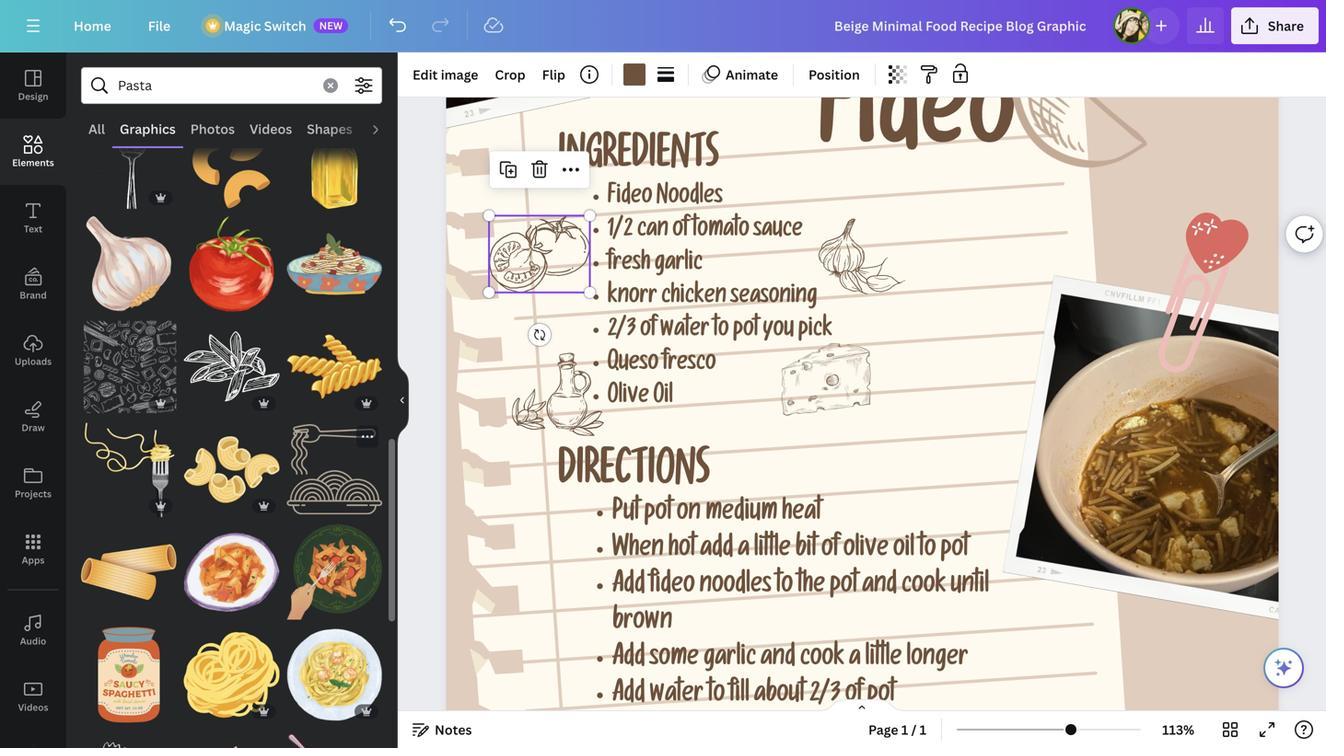 Task type: locate. For each thing, give the bounding box(es) containing it.
0 vertical spatial audio button
[[360, 111, 412, 146]]

1 add from the top
[[613, 575, 645, 602]]

2 vertical spatial add
[[613, 684, 645, 711]]

brand button
[[0, 251, 66, 318]]

design button
[[0, 53, 66, 119]]

garlic up fill
[[704, 648, 756, 675]]

main menu bar
[[0, 0, 1326, 53]]

and
[[862, 575, 897, 602], [761, 648, 796, 675]]

oil
[[653, 386, 673, 411]]

little
[[754, 538, 791, 565], [865, 648, 902, 675]]

1 horizontal spatial cook
[[902, 575, 946, 602]]

1 vertical spatial videos button
[[0, 664, 66, 730]]

0 horizontal spatial fideo
[[608, 187, 653, 212]]

3 add from the top
[[613, 684, 645, 711]]

videos button
[[242, 111, 300, 146], [0, 664, 66, 730]]

1 vertical spatial audio button
[[0, 598, 66, 664]]

add some garlic and cook a little longer
[[613, 648, 968, 675]]

1 1 from the left
[[902, 722, 908, 739]]

fideo inside 'fideo noodles 1/2 can of tomato sauce'
[[608, 187, 653, 212]]

of
[[673, 220, 689, 245], [640, 320, 656, 345], [822, 538, 839, 565], [845, 684, 863, 711]]

0 vertical spatial audio
[[367, 120, 404, 138]]

1 horizontal spatial fideo
[[819, 72, 1016, 181]]

add
[[613, 575, 645, 602], [613, 648, 645, 675], [613, 684, 645, 711]]

1 horizontal spatial videos
[[250, 120, 292, 138]]

1 left the /
[[902, 722, 908, 739]]

#725039 image
[[624, 64, 646, 86]]

of up queso at the left of page
[[640, 320, 656, 345]]

crop
[[495, 66, 526, 83]]

to left "the"
[[776, 575, 793, 602]]

1 horizontal spatial audio button
[[360, 111, 412, 146]]

0 horizontal spatial a
[[738, 538, 750, 565]]

cook down oil
[[902, 575, 946, 602]]

switch
[[264, 17, 306, 35]]

0 horizontal spatial 2/3
[[608, 320, 636, 345]]

bit
[[796, 538, 817, 565]]

olive
[[608, 386, 649, 411]]

0 horizontal spatial videos
[[18, 702, 48, 714]]

1 vertical spatial fideo
[[608, 187, 653, 212]]

group
[[81, 114, 177, 209], [184, 114, 279, 209], [287, 114, 382, 209], [81, 205, 177, 312], [287, 205, 382, 312], [184, 216, 279, 312], [81, 308, 177, 415], [184, 308, 279, 415], [287, 319, 382, 415], [81, 411, 177, 518], [184, 422, 279, 518], [287, 422, 382, 518], [81, 514, 177, 621], [184, 514, 279, 621], [287, 514, 382, 621], [81, 617, 177, 723], [184, 617, 279, 723], [287, 617, 382, 723], [81, 720, 177, 749], [184, 720, 279, 749], [287, 720, 382, 749]]

0 horizontal spatial audio button
[[0, 598, 66, 664]]

audio button
[[360, 111, 412, 146], [0, 598, 66, 664]]

audio right shapes
[[367, 120, 404, 138]]

fideo
[[819, 72, 1016, 181], [608, 187, 653, 212]]

pot left you at top
[[733, 320, 759, 345]]

add fideo noodles to the pot and cook until brown
[[613, 575, 989, 638]]

magic
[[224, 17, 261, 35]]

graphics
[[120, 120, 176, 138]]

notes
[[435, 722, 472, 739]]

2 add from the top
[[613, 648, 645, 675]]

1 vertical spatial a
[[849, 648, 861, 675]]

2/3 right about
[[810, 684, 841, 711]]

1 vertical spatial water
[[650, 684, 704, 711]]

edit image button
[[405, 60, 486, 89]]

cook
[[902, 575, 946, 602], [800, 648, 845, 675]]

apps button
[[0, 517, 66, 583]]

on
[[677, 502, 701, 529]]

audio down apps
[[20, 636, 46, 648]]

1 right the /
[[920, 722, 927, 739]]

1 vertical spatial audio
[[20, 636, 46, 648]]

pasta image
[[184, 422, 279, 518]]

1 horizontal spatial and
[[862, 575, 897, 602]]

0 horizontal spatial little
[[754, 538, 791, 565]]

of right bit on the bottom right of the page
[[822, 538, 839, 565]]

seasoning
[[731, 286, 818, 311]]

0 horizontal spatial 1
[[902, 722, 908, 739]]

1 horizontal spatial little
[[865, 648, 902, 675]]

of inside knorr chicken seasoning 2/3 of water to pot you pick queso fresco olive oil
[[640, 320, 656, 345]]

Design title text field
[[820, 7, 1106, 44]]

a
[[738, 538, 750, 565], [849, 648, 861, 675]]

2/3 down knorr
[[608, 320, 636, 345]]

1
[[902, 722, 908, 739], [920, 722, 927, 739]]

a right add
[[738, 538, 750, 565]]

macaroni image
[[184, 114, 279, 209]]

textured print style pasta image
[[287, 216, 382, 312]]

pasta tagliatelle icon image
[[184, 628, 279, 723]]

water down some
[[650, 684, 704, 711]]

fettucine with prawn image
[[287, 628, 382, 723]]

cook up about
[[800, 648, 845, 675]]

water inside knorr chicken seasoning 2/3 of water to pot you pick queso fresco olive oil
[[660, 320, 710, 345]]

hand-drawn vintage spaghetti sauce non-perishable canned glass or jar good image
[[81, 628, 177, 723]]

0 vertical spatial garlic
[[655, 253, 703, 278]]

videos
[[250, 120, 292, 138], [18, 702, 48, 714]]

position button
[[801, 60, 867, 89]]

1 vertical spatial videos
[[18, 702, 48, 714]]

and down olive
[[862, 575, 897, 602]]

position
[[809, 66, 860, 83]]

to inside knorr chicken seasoning 2/3 of water to pot you pick queso fresco olive oil
[[714, 320, 729, 345]]

0 vertical spatial add
[[613, 575, 645, 602]]

0 vertical spatial 2/3
[[608, 320, 636, 345]]

italian pasta illustration, fusilli image
[[287, 319, 382, 415]]

audio button right shapes
[[360, 111, 412, 146]]

notes button
[[405, 716, 479, 745]]

and up about
[[761, 648, 796, 675]]

fresco
[[663, 353, 716, 378]]

pot
[[733, 320, 759, 345], [644, 502, 672, 529], [941, 538, 969, 565], [830, 575, 858, 602], [867, 684, 895, 711]]

2/3
[[608, 320, 636, 345], [810, 684, 841, 711]]

0 vertical spatial water
[[660, 320, 710, 345]]

draw
[[22, 422, 45, 434]]

water
[[660, 320, 710, 345], [650, 684, 704, 711]]

audio button down apps
[[0, 598, 66, 664]]

moody painterly still life pasta image
[[184, 525, 279, 621]]

0 vertical spatial cook
[[902, 575, 946, 602]]

of inside 'fideo noodles 1/2 can of tomato sauce'
[[673, 220, 689, 245]]

all button
[[81, 111, 112, 146]]

design
[[18, 90, 48, 103]]

can
[[637, 220, 669, 245]]

tomato
[[693, 220, 750, 245]]

add
[[700, 538, 734, 565]]

/
[[912, 722, 917, 739]]

spaghetti cartoon vector illustration image
[[287, 731, 382, 749]]

0 horizontal spatial and
[[761, 648, 796, 675]]

a up 'show pages' image
[[849, 648, 861, 675]]

0 vertical spatial fideo
[[819, 72, 1016, 181]]

113% button
[[1149, 716, 1209, 745]]

#725039 image
[[624, 64, 646, 86]]

0 vertical spatial and
[[862, 575, 897, 602]]

little left bit on the bottom right of the page
[[754, 538, 791, 565]]

elements
[[12, 157, 54, 169]]

1 vertical spatial add
[[613, 648, 645, 675]]

add water to fill about 2/3 of pot
[[613, 684, 895, 711]]

clean monoline pasta image
[[287, 422, 382, 518]]

fresh garlic
[[608, 253, 703, 278]]

0 horizontal spatial audio
[[20, 636, 46, 648]]

pot right "the"
[[830, 575, 858, 602]]

file button
[[133, 7, 185, 44]]

text
[[24, 223, 42, 235]]

side panel tab list
[[0, 53, 66, 749]]

pot inside knorr chicken seasoning 2/3 of water to pot you pick queso fresco olive oil
[[733, 320, 759, 345]]

garlic
[[655, 253, 703, 278], [704, 648, 756, 675]]

noodles
[[657, 187, 723, 212]]

1 vertical spatial 2/3
[[810, 684, 841, 711]]

water up fresco
[[660, 320, 710, 345]]

1 vertical spatial cook
[[800, 648, 845, 675]]

heat
[[782, 502, 822, 529]]

1 horizontal spatial 1
[[920, 722, 927, 739]]

little up 'show pages' image
[[865, 648, 902, 675]]

painterly garlic image
[[81, 216, 177, 312]]

of right can
[[673, 220, 689, 245]]

painterly olive oil image
[[287, 114, 382, 209]]

oil
[[894, 538, 915, 565]]

about
[[754, 684, 805, 711]]

when
[[613, 538, 664, 565]]

fresh
[[608, 253, 651, 278]]

olive
[[844, 538, 889, 565]]

0 horizontal spatial videos button
[[0, 664, 66, 730]]

cook inside the add fideo noodles to the pot and cook until brown
[[902, 575, 946, 602]]

until
[[951, 575, 989, 602]]

home link
[[59, 7, 126, 44]]

magic switch
[[224, 17, 306, 35]]

text button
[[0, 185, 66, 251]]

home
[[74, 17, 111, 35]]

medium
[[706, 502, 778, 529]]

add for add some garlic and cook a little longer
[[613, 648, 645, 675]]

to down chicken
[[714, 320, 729, 345]]

1 horizontal spatial audio
[[367, 120, 404, 138]]

you
[[763, 320, 794, 345]]

1 horizontal spatial videos button
[[242, 111, 300, 146]]

flip
[[542, 66, 566, 83]]

garlic up chicken
[[655, 253, 703, 278]]

add inside the add fideo noodles to the pot and cook until brown
[[613, 575, 645, 602]]



Task type: describe. For each thing, give the bounding box(es) containing it.
brand
[[20, 289, 47, 302]]

videos inside side panel tab list
[[18, 702, 48, 714]]

0 vertical spatial a
[[738, 538, 750, 565]]

sauce
[[754, 220, 803, 245]]

pot left on
[[644, 502, 672, 529]]

brown
[[613, 611, 673, 638]]

add for add water to fill about 2/3 of pot
[[613, 684, 645, 711]]

shapes
[[307, 120, 353, 138]]

0 vertical spatial videos
[[250, 120, 292, 138]]

all
[[88, 120, 105, 138]]

image
[[441, 66, 478, 83]]

hand drawn healthy penne all'arrabbiata image
[[287, 525, 382, 621]]

pasta noodles in fork image
[[81, 422, 177, 518]]

fideo for fideo
[[819, 72, 1016, 181]]

share
[[1268, 17, 1304, 35]]

0 horizontal spatial cook
[[800, 648, 845, 675]]

projects
[[15, 488, 52, 501]]

painterly tomato image
[[184, 216, 279, 312]]

photos
[[190, 120, 235, 138]]

draw button
[[0, 384, 66, 450]]

0 vertical spatial little
[[754, 538, 791, 565]]

2/3 inside knorr chicken seasoning 2/3 of water to pot you pick queso fresco olive oil
[[608, 320, 636, 345]]

audio inside side panel tab list
[[20, 636, 46, 648]]

chicken
[[661, 286, 727, 311]]

uploads button
[[0, 318, 66, 384]]

hot
[[669, 538, 696, 565]]

edit image
[[413, 66, 478, 83]]

1 vertical spatial garlic
[[704, 648, 756, 675]]

photos button
[[183, 111, 242, 146]]

when hot add a little bit of olive oil to pot
[[613, 538, 969, 565]]

show pages image
[[818, 699, 906, 714]]

pot up page
[[867, 684, 895, 711]]

pot inside the add fideo noodles to the pot and cook until brown
[[830, 575, 858, 602]]

113%
[[1163, 722, 1195, 739]]

and inside the add fideo noodles to the pot and cook until brown
[[862, 575, 897, 602]]

directions
[[558, 455, 710, 499]]

to inside the add fideo noodles to the pot and cook until brown
[[776, 575, 793, 602]]

the
[[798, 575, 825, 602]]

page
[[869, 722, 899, 739]]

page 1 / 1
[[869, 722, 927, 739]]

shapes button
[[300, 111, 360, 146]]

pot up until
[[941, 538, 969, 565]]

delicious spaghetti pasta image
[[184, 731, 279, 749]]

file
[[148, 17, 171, 35]]

2 1 from the left
[[920, 722, 927, 739]]

1/2
[[608, 220, 633, 245]]

put pot on medium heat
[[613, 502, 822, 529]]

ingredients
[[558, 140, 719, 181]]

1 vertical spatial little
[[865, 648, 902, 675]]

of down add some garlic and cook a little longer
[[845, 684, 863, 711]]

add for add fideo noodles to the pot and cook until brown
[[613, 575, 645, 602]]

graphics button
[[112, 111, 183, 146]]

fideo
[[650, 575, 695, 602]]

edit
[[413, 66, 438, 83]]

knorr chicken seasoning 2/3 of water to pot you pick queso fresco olive oil
[[608, 286, 833, 411]]

fideo for fideo noodles 1/2 can of tomato sauce
[[608, 187, 653, 212]]

canva assistant image
[[1273, 658, 1295, 680]]

flip button
[[535, 60, 573, 89]]

fill
[[730, 684, 750, 711]]

projects button
[[0, 450, 66, 517]]

Search elements search field
[[118, 68, 312, 103]]

longer
[[907, 648, 968, 675]]

1 horizontal spatial 2/3
[[810, 684, 841, 711]]

olive oil hand drawn image
[[512, 353, 604, 436]]

1 horizontal spatial a
[[849, 648, 861, 675]]

fideo noodles 1/2 can of tomato sauce
[[608, 187, 803, 245]]

crop button
[[488, 60, 533, 89]]

1 vertical spatial and
[[761, 648, 796, 675]]

to right oil
[[919, 538, 936, 565]]

apps
[[22, 555, 45, 567]]

modern geometric rigatoni pasta noodle image
[[81, 525, 177, 621]]

to left fill
[[708, 684, 725, 711]]

elements button
[[0, 119, 66, 185]]

knorr
[[608, 286, 657, 311]]

0 vertical spatial videos button
[[242, 111, 300, 146]]

uploads
[[15, 356, 52, 368]]

queso
[[608, 353, 659, 378]]

share button
[[1231, 7, 1319, 44]]

pick
[[798, 320, 833, 345]]

hide image
[[397, 356, 409, 445]]

some
[[650, 648, 699, 675]]

animate button
[[696, 60, 786, 89]]

noodles
[[700, 575, 772, 602]]

animate
[[726, 66, 778, 83]]

put
[[613, 502, 640, 529]]

new
[[319, 18, 343, 32]]



Task type: vqa. For each thing, say whether or not it's contained in the screenshot.
CANVA associated with blue and green corporate clean vaccine information general health flyer image
no



